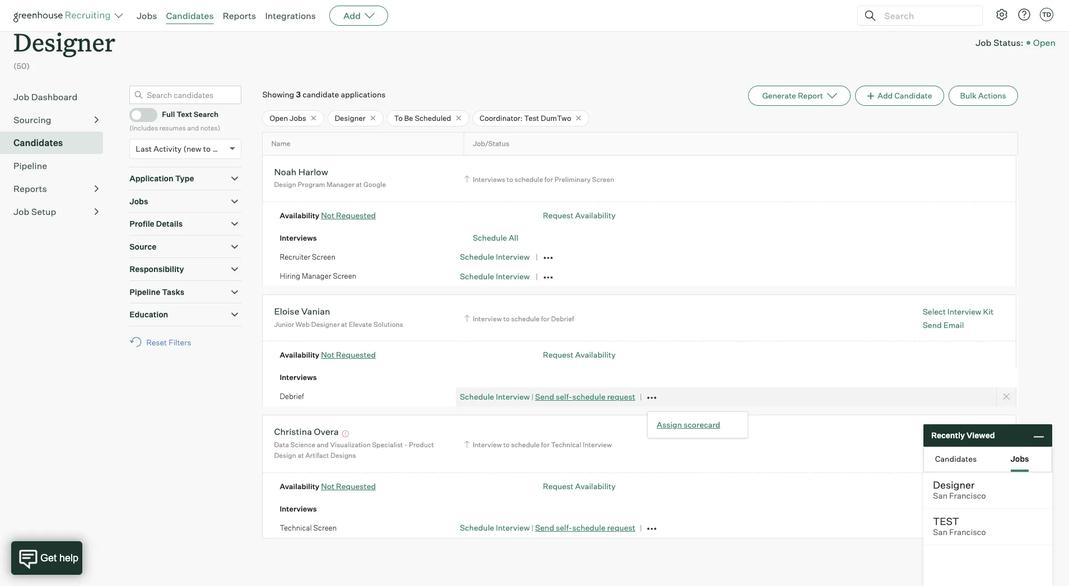Task type: vqa. For each thing, say whether or not it's contained in the screenshot.
topmost for
yes



Task type: locate. For each thing, give the bounding box(es) containing it.
0 horizontal spatial technical
[[280, 524, 312, 533]]

requested down the elevate
[[336, 350, 376, 360]]

0 vertical spatial request
[[607, 392, 636, 402]]

and up the artifact
[[317, 441, 329, 449]]

4 schedule interview link from the top
[[460, 524, 530, 533]]

1 vertical spatial add
[[878, 91, 893, 100]]

0 vertical spatial not
[[321, 211, 335, 220]]

report
[[798, 91, 823, 100]]

0 vertical spatial not requested button
[[321, 211, 376, 220]]

reports left integrations
[[223, 10, 256, 21]]

1 horizontal spatial add
[[878, 91, 893, 100]]

request availability button
[[543, 211, 616, 220], [543, 350, 616, 360], [543, 482, 616, 491]]

1 vertical spatial request
[[607, 524, 636, 533]]

schedule interview link
[[460, 252, 530, 262], [460, 272, 530, 281], [460, 392, 530, 402], [460, 524, 530, 533]]

interview to schedule for technical interview link
[[463, 440, 615, 450]]

san inside test san francisco
[[933, 528, 948, 538]]

0 vertical spatial debrief
[[551, 315, 574, 323]]

design inside data science and visualization specialist - product design at artifact designs
[[274, 452, 296, 460]]

design down data
[[274, 452, 296, 460]]

reports up job setup in the top of the page
[[13, 183, 47, 194]]

scorecard
[[684, 420, 721, 430]]

1 schedule interview from the top
[[460, 252, 530, 262]]

technical
[[551, 441, 582, 449], [280, 524, 312, 533]]

jobs link
[[137, 10, 157, 21]]

designer inside designer san francisco
[[933, 479, 975, 491]]

2 schedule interview from the top
[[460, 272, 530, 281]]

1 vertical spatial |
[[532, 524, 534, 533]]

1 vertical spatial job
[[13, 91, 29, 102]]

3 not requested button from the top
[[321, 482, 376, 491]]

configure image
[[996, 8, 1009, 21]]

2 vertical spatial availability not requested
[[280, 482, 376, 491]]

2 availability not requested from the top
[[280, 350, 376, 360]]

not down the eloise vanian junior web designer at elevate solutions
[[321, 350, 335, 360]]

request availability
[[543, 211, 616, 220], [543, 350, 616, 360], [543, 482, 616, 491]]

2 francisco from the top
[[950, 528, 986, 538]]

0 vertical spatial schedule interview | send self-schedule request
[[460, 392, 636, 402]]

0 vertical spatial and
[[187, 124, 199, 132]]

1 requested from the top
[[336, 211, 376, 220]]

interviews up recruiter
[[280, 234, 317, 243]]

and
[[187, 124, 199, 132], [317, 441, 329, 449]]

0 vertical spatial francisco
[[950, 491, 986, 501]]

for for request availability
[[541, 441, 550, 449]]

2 vertical spatial request availability
[[543, 482, 616, 491]]

not requested button down designs
[[321, 482, 376, 491]]

name
[[271, 140, 291, 148]]

1 vertical spatial request availability
[[543, 350, 616, 360]]

2 vertical spatial not
[[321, 482, 335, 491]]

0 vertical spatial job
[[976, 37, 992, 48]]

not requested button down the google
[[321, 211, 376, 220]]

coordinator: test dumtwo
[[480, 114, 572, 123]]

availability not requested down the artifact
[[280, 482, 376, 491]]

1 request availability button from the top
[[543, 211, 616, 220]]

at left the elevate
[[341, 320, 347, 329]]

checkmark image
[[135, 110, 143, 118]]

1 vertical spatial francisco
[[950, 528, 986, 538]]

reset
[[146, 338, 167, 347]]

candidates link down sourcing link
[[13, 136, 99, 149]]

1 vertical spatial schedule interview
[[460, 272, 530, 281]]

francisco inside designer san francisco
[[950, 491, 986, 501]]

pipeline inside pipeline 'link'
[[13, 160, 47, 171]]

2 horizontal spatial at
[[356, 181, 362, 189]]

0 horizontal spatial candidates
[[13, 137, 63, 148]]

1 vertical spatial manager
[[302, 272, 331, 281]]

2 vertical spatial not requested button
[[321, 482, 376, 491]]

san down designer san francisco
[[933, 528, 948, 538]]

pipeline down sourcing
[[13, 160, 47, 171]]

job inside job dashboard link
[[13, 91, 29, 102]]

details
[[156, 219, 183, 229]]

1 vertical spatial design
[[274, 452, 296, 460]]

0 horizontal spatial and
[[187, 124, 199, 132]]

0 vertical spatial availability not requested
[[280, 211, 376, 220]]

availability not requested for noah harlow
[[280, 211, 376, 220]]

at inside noah harlow design program manager at google
[[356, 181, 362, 189]]

harlow
[[298, 166, 328, 178]]

2 vertical spatial job
[[13, 206, 29, 217]]

1 vertical spatial candidates
[[13, 137, 63, 148]]

1 vertical spatial reports
[[13, 183, 47, 194]]

schedule interview link for technical screen
[[460, 524, 530, 533]]

2 send self-schedule request link from the top
[[535, 524, 636, 533]]

candidates link right jobs "link"
[[166, 10, 214, 21]]

candidates inside candidates link
[[13, 137, 63, 148]]

1 vertical spatial candidates link
[[13, 136, 99, 149]]

not down program
[[321, 211, 335, 220]]

visualization
[[330, 441, 371, 449]]

1 vertical spatial technical
[[280, 524, 312, 533]]

requested for vanian
[[336, 350, 376, 360]]

add inside add candidate "link"
[[878, 91, 893, 100]]

to inside interview to schedule for technical interview link
[[503, 441, 510, 449]]

to
[[203, 144, 211, 154], [507, 175, 513, 184], [503, 315, 510, 323], [503, 441, 510, 449]]

2 vertical spatial requested
[[336, 482, 376, 491]]

1 | from the top
[[532, 393, 534, 402]]

2 vertical spatial send
[[535, 524, 554, 533]]

pipeline
[[13, 160, 47, 171], [130, 287, 160, 297]]

recruiter screen
[[280, 253, 336, 262]]

interview inside select interview kit send email
[[948, 307, 982, 317]]

1 horizontal spatial and
[[317, 441, 329, 449]]

1 vertical spatial for
[[541, 315, 550, 323]]

1 san from the top
[[933, 491, 948, 501]]

2 san from the top
[[933, 528, 948, 538]]

1 request from the top
[[543, 211, 574, 220]]

0 vertical spatial request availability button
[[543, 211, 616, 220]]

application
[[130, 174, 174, 183]]

schedule for technical
[[511, 441, 540, 449]]

add candidate
[[878, 91, 933, 100]]

tab list
[[924, 448, 1052, 472]]

0 vertical spatial candidates link
[[166, 10, 214, 21]]

0 vertical spatial send
[[923, 320, 942, 330]]

requested for harlow
[[336, 211, 376, 220]]

1 vertical spatial open
[[270, 114, 288, 123]]

christina overa has been in technical interview for more than 14 days image
[[341, 431, 351, 438]]

request for eloise vanian
[[543, 350, 574, 360]]

job
[[976, 37, 992, 48], [13, 91, 29, 102], [13, 206, 29, 217]]

open for open jobs
[[270, 114, 288, 123]]

for
[[545, 175, 553, 184], [541, 315, 550, 323], [541, 441, 550, 449]]

1 vertical spatial reports link
[[13, 182, 99, 195]]

solutions
[[374, 320, 403, 329]]

1 horizontal spatial at
[[341, 320, 347, 329]]

and inside full text search (includes resumes and notes)
[[187, 124, 199, 132]]

2 vertical spatial candidates
[[936, 454, 977, 464]]

product
[[409, 441, 434, 449]]

self- for 2nd send self-schedule request link from the top of the page
[[556, 524, 573, 533]]

reports link down pipeline 'link'
[[13, 182, 99, 195]]

1 horizontal spatial reports
[[223, 10, 256, 21]]

candidates
[[166, 10, 214, 21], [13, 137, 63, 148], [936, 454, 977, 464]]

generate report
[[763, 91, 823, 100]]

1 not from the top
[[321, 211, 335, 220]]

candidates down recently viewed
[[936, 454, 977, 464]]

0 vertical spatial request
[[543, 211, 574, 220]]

coordinator:
[[480, 114, 523, 123]]

requested
[[336, 211, 376, 220], [336, 350, 376, 360], [336, 482, 376, 491]]

0 vertical spatial self-
[[556, 392, 573, 402]]

2 vertical spatial for
[[541, 441, 550, 449]]

availability not requested
[[280, 211, 376, 220], [280, 350, 376, 360], [280, 482, 376, 491]]

2 design from the top
[[274, 452, 296, 460]]

0 vertical spatial open
[[1034, 37, 1056, 48]]

noah harlow link
[[274, 166, 328, 179]]

0 horizontal spatial add
[[344, 10, 361, 21]]

vanian
[[301, 306, 330, 317]]

job left setup
[[13, 206, 29, 217]]

1 request availability from the top
[[543, 211, 616, 220]]

san up the test
[[933, 491, 948, 501]]

designer for designer san francisco
[[933, 479, 975, 491]]

sourcing link
[[13, 113, 99, 126]]

1 vertical spatial at
[[341, 320, 347, 329]]

1 horizontal spatial candidates
[[166, 10, 214, 21]]

requested down designs
[[336, 482, 376, 491]]

jobs inside tab list
[[1011, 454, 1030, 464]]

0 vertical spatial add
[[344, 10, 361, 21]]

requested down the google
[[336, 211, 376, 220]]

at
[[356, 181, 362, 189], [341, 320, 347, 329], [298, 452, 304, 460]]

san for designer
[[933, 491, 948, 501]]

at down science
[[298, 452, 304, 460]]

screen inside interviews to schedule for preliminary screen link
[[592, 175, 615, 184]]

request down preliminary
[[543, 211, 574, 220]]

job inside job setup link
[[13, 206, 29, 217]]

job left status: at the right top of page
[[976, 37, 992, 48]]

1 vertical spatial schedule interview | send self-schedule request
[[460, 524, 636, 533]]

1 horizontal spatial pipeline
[[130, 287, 160, 297]]

add inside add popup button
[[344, 10, 361, 21]]

1 vertical spatial pipeline
[[130, 287, 160, 297]]

schedule interview
[[460, 252, 530, 262], [460, 272, 530, 281]]

francisco for test
[[950, 528, 986, 538]]

assign
[[657, 420, 682, 430]]

1 vertical spatial send self-schedule request link
[[535, 524, 636, 533]]

1 schedule interview link from the top
[[460, 252, 530, 262]]

actions
[[979, 91, 1007, 100]]

job for job status:
[[976, 37, 992, 48]]

0 vertical spatial at
[[356, 181, 362, 189]]

0 horizontal spatial at
[[298, 452, 304, 460]]

send inside select interview kit send email
[[923, 320, 942, 330]]

0 vertical spatial reports link
[[223, 10, 256, 21]]

specialist
[[372, 441, 403, 449]]

manager down recruiter screen
[[302, 272, 331, 281]]

showing 3 candidate applications
[[262, 89, 386, 99]]

design
[[274, 181, 296, 189], [274, 452, 296, 460]]

francisco down designer san francisco
[[950, 528, 986, 538]]

data
[[274, 441, 289, 449]]

1 vertical spatial send
[[535, 392, 554, 402]]

designer for designer (50)
[[13, 25, 115, 58]]

pipeline up education
[[130, 287, 160, 297]]

1 vertical spatial not requested button
[[321, 350, 376, 360]]

and down text
[[187, 124, 199, 132]]

to for interview to schedule for technical interview
[[503, 441, 510, 449]]

candidates right jobs "link"
[[166, 10, 214, 21]]

noah
[[274, 166, 297, 178]]

manager right program
[[327, 181, 355, 189]]

2 request availability from the top
[[543, 350, 616, 360]]

2 not requested button from the top
[[321, 350, 376, 360]]

francisco inside test san francisco
[[950, 528, 986, 538]]

designer down greenhouse recruiting image
[[13, 25, 115, 58]]

1 vertical spatial request
[[543, 350, 574, 360]]

candidates down sourcing
[[13, 137, 63, 148]]

3
[[296, 89, 301, 99]]

0 horizontal spatial reports link
[[13, 182, 99, 195]]

not requested button down the elevate
[[321, 350, 376, 360]]

designer (50)
[[13, 25, 115, 71]]

at inside the eloise vanian junior web designer at elevate solutions
[[341, 320, 347, 329]]

preliminary
[[555, 175, 591, 184]]

designer san francisco
[[933, 479, 986, 501]]

bulk actions link
[[949, 86, 1018, 106]]

availability not requested down program
[[280, 211, 376, 220]]

1 horizontal spatial candidates link
[[166, 10, 214, 21]]

1 horizontal spatial open
[[1034, 37, 1056, 48]]

0 vertical spatial for
[[545, 175, 553, 184]]

designer link
[[13, 14, 115, 61]]

2 schedule interview link from the top
[[460, 272, 530, 281]]

0 vertical spatial pipeline
[[13, 160, 47, 171]]

0 vertical spatial send self-schedule request link
[[535, 392, 636, 402]]

greenhouse recruiting image
[[13, 9, 114, 22]]

open down the showing
[[270, 114, 288, 123]]

1 vertical spatial debrief
[[280, 392, 304, 401]]

at for harlow
[[356, 181, 362, 189]]

pipeline for pipeline
[[13, 160, 47, 171]]

0 vertical spatial san
[[933, 491, 948, 501]]

3 not from the top
[[321, 482, 335, 491]]

0 vertical spatial request availability
[[543, 211, 616, 220]]

2 vertical spatial at
[[298, 452, 304, 460]]

reports
[[223, 10, 256, 21], [13, 183, 47, 194]]

1 vertical spatial not
[[321, 350, 335, 360]]

1 not requested button from the top
[[321, 211, 376, 220]]

1 design from the top
[[274, 181, 296, 189]]

1 vertical spatial requested
[[336, 350, 376, 360]]

0 vertical spatial schedule interview
[[460, 252, 530, 262]]

2 request availability button from the top
[[543, 350, 616, 360]]

resumes
[[159, 124, 186, 132]]

0 vertical spatial manager
[[327, 181, 355, 189]]

overa
[[314, 427, 339, 438]]

interviews down web
[[280, 373, 317, 382]]

td button
[[1040, 8, 1054, 21]]

1 vertical spatial request availability button
[[543, 350, 616, 360]]

showing
[[262, 89, 294, 99]]

schedule interview for recruiter screen
[[460, 252, 530, 262]]

0 horizontal spatial debrief
[[280, 392, 304, 401]]

designer down applications
[[335, 114, 366, 123]]

and inside data science and visualization specialist - product design at artifact designs
[[317, 441, 329, 449]]

2 self- from the top
[[556, 524, 573, 533]]

request down interview to schedule for debrief
[[543, 350, 574, 360]]

2 requested from the top
[[336, 350, 376, 360]]

1 horizontal spatial technical
[[551, 441, 582, 449]]

2 not from the top
[[321, 350, 335, 360]]

to inside interviews to schedule for preliminary screen link
[[507, 175, 513, 184]]

interview to schedule for debrief link
[[463, 314, 577, 324]]

debrief
[[551, 315, 574, 323], [280, 392, 304, 401]]

request down interview to schedule for technical interview
[[543, 482, 574, 491]]

0 horizontal spatial reports
[[13, 183, 47, 194]]

2 request from the top
[[543, 350, 574, 360]]

not requested button for eloise vanian
[[321, 350, 376, 360]]

1 vertical spatial availability not requested
[[280, 350, 376, 360]]

3 schedule interview link from the top
[[460, 392, 530, 402]]

1 vertical spatial san
[[933, 528, 948, 538]]

1 availability not requested from the top
[[280, 211, 376, 220]]

0 vertical spatial requested
[[336, 211, 376, 220]]

1 self- from the top
[[556, 392, 573, 402]]

designer up the test
[[933, 479, 975, 491]]

0 vertical spatial design
[[274, 181, 296, 189]]

not down the artifact
[[321, 482, 335, 491]]

1 vertical spatial and
[[317, 441, 329, 449]]

0 horizontal spatial open
[[270, 114, 288, 123]]

open down td
[[1034, 37, 1056, 48]]

san inside designer san francisco
[[933, 491, 948, 501]]

availability not requested down the eloise vanian junior web designer at elevate solutions
[[280, 350, 376, 360]]

pipeline link
[[13, 159, 99, 172]]

open jobs
[[270, 114, 306, 123]]

schedule interview link for hiring manager screen
[[460, 272, 530, 281]]

education
[[130, 310, 168, 319]]

1 francisco from the top
[[950, 491, 986, 501]]

eloise vanian link
[[274, 306, 330, 319]]

(includes
[[130, 124, 158, 132]]

designer down vanian
[[311, 320, 340, 329]]

request availability button for vanian
[[543, 350, 616, 360]]

reports link left integrations
[[223, 10, 256, 21]]

0 horizontal spatial candidates link
[[13, 136, 99, 149]]

0 vertical spatial |
[[532, 393, 534, 402]]

manager inside noah harlow design program manager at google
[[327, 181, 355, 189]]

at left the google
[[356, 181, 362, 189]]

1 vertical spatial self-
[[556, 524, 573, 533]]

status:
[[994, 37, 1024, 48]]

to inside interview to schedule for debrief link
[[503, 315, 510, 323]]

not for noah harlow
[[321, 211, 335, 220]]

francisco up test san francisco
[[950, 491, 986, 501]]

schedule
[[515, 175, 543, 184], [511, 315, 540, 323], [573, 392, 606, 402], [511, 441, 540, 449], [573, 524, 606, 533]]

2 vertical spatial request
[[543, 482, 574, 491]]

interviews to schedule for preliminary screen
[[473, 175, 615, 184]]

2 vertical spatial request availability button
[[543, 482, 616, 491]]

test
[[524, 114, 539, 123]]

availability
[[575, 211, 616, 220], [280, 211, 319, 220], [575, 350, 616, 360], [280, 351, 319, 360], [575, 482, 616, 491], [280, 482, 319, 491]]

bulk actions
[[961, 91, 1007, 100]]

0 vertical spatial technical
[[551, 441, 582, 449]]

design down noah
[[274, 181, 296, 189]]

self-
[[556, 392, 573, 402], [556, 524, 573, 533]]

2 horizontal spatial candidates
[[936, 454, 977, 464]]

not requested button for noah harlow
[[321, 211, 376, 220]]

designer for designer
[[335, 114, 366, 123]]

job up sourcing
[[13, 91, 29, 102]]

0 horizontal spatial pipeline
[[13, 160, 47, 171]]

jobs
[[137, 10, 157, 21], [290, 114, 306, 123], [130, 196, 148, 206], [1011, 454, 1030, 464]]

source
[[130, 242, 156, 251]]

screen
[[592, 175, 615, 184], [312, 253, 336, 262], [333, 272, 357, 281], [313, 524, 337, 533]]

noah harlow design program manager at google
[[274, 166, 386, 189]]



Task type: describe. For each thing, give the bounding box(es) containing it.
1 schedule interview | send self-schedule request from the top
[[460, 392, 636, 402]]

3 request from the top
[[543, 482, 574, 491]]

text
[[177, 110, 192, 119]]

last activity (new to old) option
[[136, 144, 227, 154]]

interviews up technical screen
[[280, 505, 317, 514]]

1 horizontal spatial debrief
[[551, 315, 574, 323]]

not for eloise vanian
[[321, 350, 335, 360]]

job dashboard link
[[13, 90, 99, 103]]

junior
[[274, 320, 294, 329]]

open for open
[[1034, 37, 1056, 48]]

bulk
[[961, 91, 977, 100]]

1 horizontal spatial reports link
[[223, 10, 256, 21]]

search
[[194, 110, 219, 119]]

add button
[[330, 6, 388, 26]]

to for interview to schedule for debrief
[[503, 315, 510, 323]]

christina
[[274, 427, 312, 438]]

interview to schedule for debrief
[[473, 315, 574, 323]]

designer inside the eloise vanian junior web designer at elevate solutions
[[311, 320, 340, 329]]

tasks
[[162, 287, 185, 297]]

-
[[405, 441, 408, 449]]

hiring manager screen
[[280, 272, 357, 281]]

generate report button
[[749, 86, 851, 106]]

pipeline tasks
[[130, 287, 185, 297]]

for for not requested
[[541, 315, 550, 323]]

request availability button for harlow
[[543, 211, 616, 220]]

type
[[175, 174, 194, 183]]

notes)
[[200, 124, 220, 132]]

integrations
[[265, 10, 316, 21]]

tab list containing candidates
[[924, 448, 1052, 472]]

dashboard
[[31, 91, 77, 102]]

add for add candidate
[[878, 91, 893, 100]]

schedule all
[[473, 233, 519, 243]]

at inside data science and visualization specialist - product design at artifact designs
[[298, 452, 304, 460]]

td
[[1043, 11, 1052, 18]]

activity
[[154, 144, 182, 154]]

skip this interview image
[[997, 388, 1016, 407]]

san for test
[[933, 528, 948, 538]]

0 vertical spatial candidates
[[166, 10, 214, 21]]

2 request from the top
[[607, 524, 636, 533]]

test san francisco
[[933, 515, 986, 538]]

designs
[[331, 452, 356, 460]]

schedule interview link for recruiter screen
[[460, 252, 530, 262]]

Search text field
[[882, 8, 973, 24]]

interview to schedule for technical interview
[[473, 441, 612, 449]]

christina overa
[[274, 427, 339, 438]]

td button
[[1038, 6, 1056, 24]]

artifact
[[305, 452, 329, 460]]

francisco for designer
[[950, 491, 986, 501]]

design inside noah harlow design program manager at google
[[274, 181, 296, 189]]

profile
[[130, 219, 154, 229]]

hiring
[[280, 272, 300, 281]]

technical screen
[[280, 524, 337, 533]]

Search candidates field
[[130, 86, 242, 104]]

sourcing
[[13, 114, 51, 125]]

availability not requested for eloise vanian
[[280, 350, 376, 360]]

to
[[394, 114, 403, 123]]

schedule interview for hiring manager screen
[[460, 272, 530, 281]]

send for 1st send self-schedule request link from the top of the page
[[535, 392, 554, 402]]

candidate
[[303, 89, 339, 99]]

filters
[[169, 338, 191, 347]]

send email link
[[923, 320, 994, 331]]

(50)
[[13, 61, 30, 71]]

3 requested from the top
[[336, 482, 376, 491]]

recently viewed
[[932, 431, 995, 441]]

last activity (new to old)
[[136, 144, 227, 154]]

applications
[[341, 89, 386, 99]]

interviews down job/status
[[473, 175, 506, 184]]

self- for 1st send self-schedule request link from the top of the page
[[556, 392, 573, 402]]

job dashboard
[[13, 91, 77, 102]]

1 send self-schedule request link from the top
[[535, 392, 636, 402]]

recruiter
[[280, 253, 311, 262]]

last
[[136, 144, 152, 154]]

email
[[944, 320, 964, 330]]

0 vertical spatial reports
[[223, 10, 256, 21]]

job setup link
[[13, 205, 99, 218]]

job for job setup
[[13, 206, 29, 217]]

1 request from the top
[[607, 392, 636, 402]]

assign scorecard link
[[657, 420, 721, 430]]

add for add
[[344, 10, 361, 21]]

3 request availability button from the top
[[543, 482, 616, 491]]

interviews to schedule for preliminary screen link
[[463, 174, 617, 185]]

job status:
[[976, 37, 1024, 48]]

test
[[933, 515, 960, 528]]

3 availability not requested from the top
[[280, 482, 376, 491]]

request availability for noah harlow
[[543, 211, 616, 220]]

at for vanian
[[341, 320, 347, 329]]

to be scheduled
[[394, 114, 451, 123]]

web
[[296, 320, 310, 329]]

select interview kit send email
[[923, 307, 994, 330]]

full
[[162, 110, 175, 119]]

select
[[923, 307, 946, 317]]

2 schedule interview | send self-schedule request from the top
[[460, 524, 636, 533]]

all
[[509, 233, 519, 243]]

job setup
[[13, 206, 56, 217]]

request for noah harlow
[[543, 211, 574, 220]]

3 request availability from the top
[[543, 482, 616, 491]]

candidate reports are now available! apply filters and select "view in app" element
[[749, 86, 851, 106]]

full text search (includes resumes and notes)
[[130, 110, 220, 132]]

google
[[364, 181, 386, 189]]

job for job dashboard
[[13, 91, 29, 102]]

responsibility
[[130, 265, 184, 274]]

candidates inside tab list
[[936, 454, 977, 464]]

application type
[[130, 174, 194, 183]]

assign scorecard
[[657, 420, 721, 430]]

christina overa link
[[274, 427, 339, 439]]

eloise
[[274, 306, 299, 317]]

profile details
[[130, 219, 183, 229]]

reset filters button
[[130, 332, 197, 353]]

schedule for debrief
[[511, 315, 540, 323]]

send for 2nd send self-schedule request link from the top of the page
[[535, 524, 554, 533]]

be
[[404, 114, 413, 123]]

elevate
[[349, 320, 372, 329]]

(new
[[183, 144, 202, 154]]

schedule for preliminary
[[515, 175, 543, 184]]

kit
[[984, 307, 994, 317]]

to for interviews to schedule for preliminary screen
[[507, 175, 513, 184]]

science
[[291, 441, 316, 449]]

integrations link
[[265, 10, 316, 21]]

2 | from the top
[[532, 524, 534, 533]]

pipeline for pipeline tasks
[[130, 287, 160, 297]]

dumtwo
[[541, 114, 572, 123]]

request availability for eloise vanian
[[543, 350, 616, 360]]



